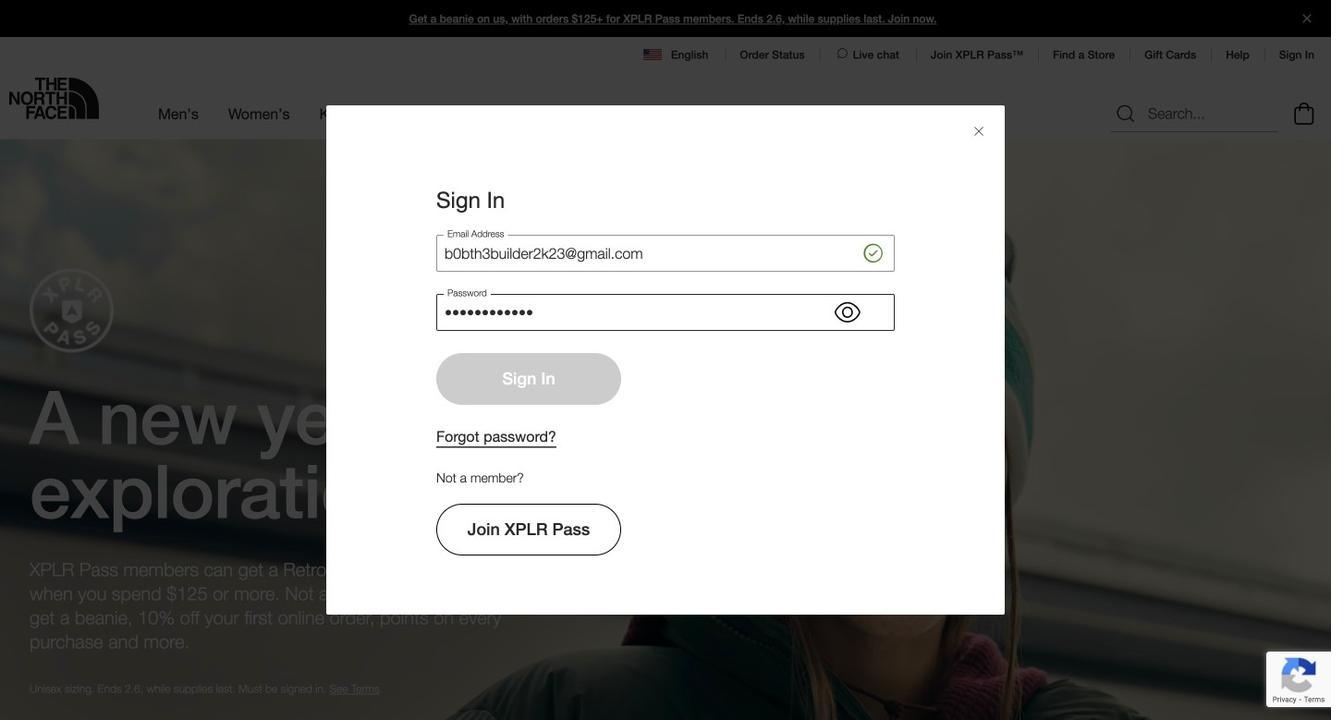 Task type: locate. For each thing, give the bounding box(es) containing it.
Search search field
[[1111, 95, 1278, 132]]

close image
[[1295, 14, 1319, 23]]

switch visibility password image
[[835, 300, 861, 325]]

None text field
[[436, 235, 895, 272]]

None password field
[[436, 294, 895, 331]]



Task type: vqa. For each thing, say whether or not it's contained in the screenshot.
Password Field on the top of page
yes



Task type: describe. For each thing, give the bounding box(es) containing it.
a woman looks at you with a straight face. she is outside wearing the north face retro logo beanie, and north face down jacket in pine needle. image
[[0, 139, 1331, 720]]

the north face home page image
[[9, 78, 99, 119]]

search all image
[[1115, 103, 1137, 125]]

loyalty logo image
[[30, 268, 114, 353]]

view cart image
[[1290, 100, 1319, 128]]



